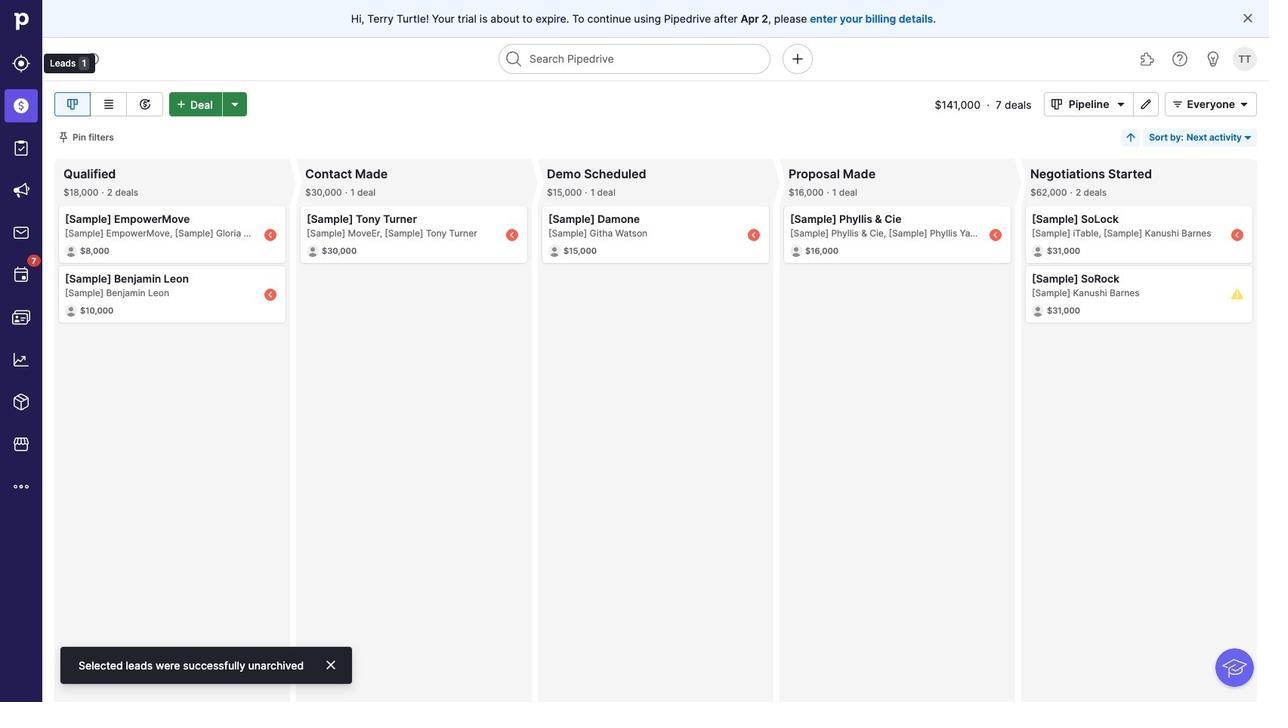 Task type: locate. For each thing, give the bounding box(es) containing it.
leads image
[[12, 54, 30, 73]]

quick help image
[[1171, 50, 1189, 68]]

projects image
[[12, 139, 30, 157]]

1 vertical spatial color primary image
[[1113, 98, 1131, 110]]

info image
[[87, 53, 99, 65]]

sales assistant image
[[1204, 50, 1223, 68]]

marketplace image
[[12, 435, 30, 453]]

menu item
[[0, 85, 42, 127]]

menu
[[0, 0, 95, 702]]

color primary image
[[1242, 12, 1254, 24], [1113, 98, 1131, 110]]

Search Pipedrive field
[[499, 44, 771, 74]]

change order image
[[1125, 131, 1137, 144]]

products image
[[12, 393, 30, 411]]

0 vertical spatial color primary image
[[1242, 12, 1254, 24]]

sales inbox image
[[12, 224, 30, 242]]

add deal options image
[[226, 98, 244, 110]]

color primary image
[[1048, 98, 1066, 110], [1169, 98, 1187, 110], [1235, 98, 1254, 110], [57, 131, 70, 144], [1242, 131, 1254, 144]]

home image
[[10, 10, 32, 32]]

forecast image
[[136, 95, 154, 113]]

quick add image
[[789, 50, 807, 68]]



Task type: vqa. For each thing, say whether or not it's contained in the screenshot.
Add deal "element" at top
yes



Task type: describe. For each thing, give the bounding box(es) containing it.
color undefined image
[[12, 266, 30, 284]]

edit pipeline image
[[1138, 98, 1156, 110]]

more image
[[12, 478, 30, 496]]

1 horizontal spatial color primary image
[[1242, 12, 1254, 24]]

color primary inverted image
[[172, 98, 190, 110]]

knowledge center bot, also known as kc bot is an onboarding assistant that allows you to see the list of onboarding items in one place for quick and easy reference. this improves your in-app experience. image
[[1216, 649, 1254, 687]]

list image
[[99, 95, 118, 113]]

deals image
[[12, 97, 30, 115]]

contacts image
[[12, 308, 30, 326]]

campaigns image
[[12, 181, 30, 199]]

insights image
[[12, 351, 30, 369]]

pipeline image
[[63, 95, 82, 113]]

0 horizontal spatial color primary image
[[1113, 98, 1131, 110]]

add deal element
[[169, 92, 247, 116]]

color primary inverted image
[[325, 659, 337, 671]]



